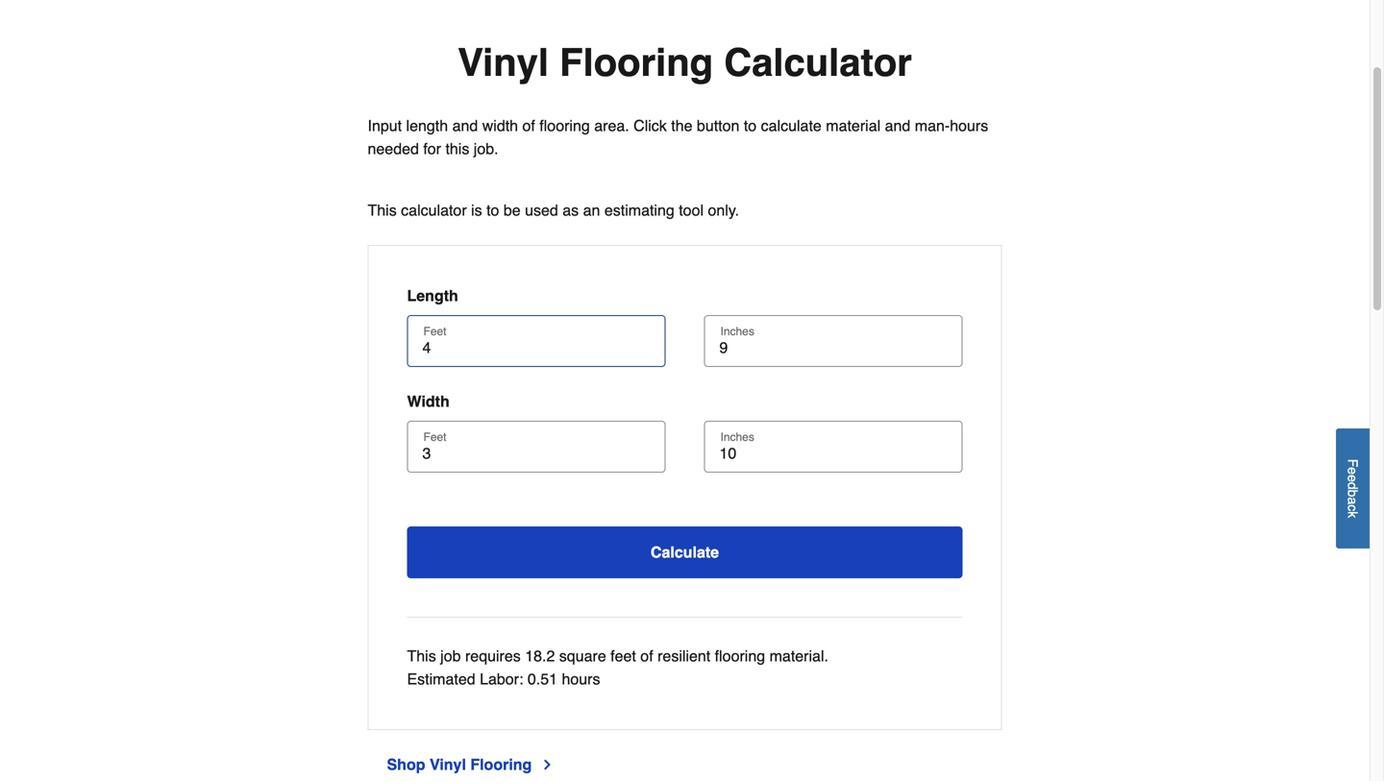 Task type: vqa. For each thing, say whether or not it's contained in the screenshot.
of within Input length and width of flooring area. Click the button to calculate material and man-hours needed for this job.
yes



Task type: locate. For each thing, give the bounding box(es) containing it.
job.
[[474, 140, 499, 158]]

material
[[826, 117, 881, 135]]

0 vertical spatial of
[[523, 117, 535, 135]]

this left calculator
[[368, 201, 397, 219]]

1 horizontal spatial flooring
[[560, 40, 714, 85]]

1 horizontal spatial flooring
[[715, 648, 765, 665]]

1 horizontal spatial of
[[641, 648, 653, 665]]

1 vertical spatial flooring
[[470, 756, 532, 774]]

length feet text field
[[415, 338, 658, 358]]

material.
[[770, 648, 829, 665]]

hours inside this job requires 18.2 square feet of resilient flooring material. estimated labor: 0.51 hours
[[562, 671, 600, 688]]

flooring
[[540, 117, 590, 135], [715, 648, 765, 665]]

used
[[525, 201, 558, 219]]

vinyl
[[458, 40, 549, 85], [430, 756, 466, 774]]

0 vertical spatial to
[[744, 117, 757, 135]]

man-
[[915, 117, 950, 135]]

feet
[[611, 648, 636, 665]]

this
[[368, 201, 397, 219], [407, 648, 436, 665]]

0 vertical spatial hours
[[950, 117, 989, 135]]

of right width
[[523, 117, 535, 135]]

1 vertical spatial flooring
[[715, 648, 765, 665]]

0 horizontal spatial hours
[[562, 671, 600, 688]]

and
[[452, 117, 478, 135], [885, 117, 911, 135]]

1 vertical spatial of
[[641, 648, 653, 665]]

f e e d b a c k button
[[1336, 429, 1370, 549]]

for
[[423, 140, 441, 158]]

labor:
[[480, 671, 523, 688]]

0 horizontal spatial of
[[523, 117, 535, 135]]

0 vertical spatial flooring
[[540, 117, 590, 135]]

area.
[[594, 117, 629, 135]]

flooring
[[560, 40, 714, 85], [470, 756, 532, 774]]

vinyl up width
[[458, 40, 549, 85]]

0 vertical spatial vinyl
[[458, 40, 549, 85]]

2 e from the top
[[1346, 475, 1361, 482]]

e up d
[[1346, 467, 1361, 475]]

1 vertical spatial vinyl
[[430, 756, 466, 774]]

d
[[1346, 482, 1361, 490]]

the
[[671, 117, 693, 135]]

1 horizontal spatial and
[[885, 117, 911, 135]]

click
[[634, 117, 667, 135]]

2 and from the left
[[885, 117, 911, 135]]

0 horizontal spatial flooring
[[470, 756, 532, 774]]

vinyl right shop
[[430, 756, 466, 774]]

flooring left the chevron right icon
[[470, 756, 532, 774]]

to right is
[[487, 201, 499, 219]]

0 vertical spatial flooring
[[560, 40, 714, 85]]

1 horizontal spatial to
[[744, 117, 757, 135]]

f
[[1346, 459, 1361, 467]]

c
[[1346, 505, 1361, 512]]

an
[[583, 201, 600, 219]]

0 horizontal spatial and
[[452, 117, 478, 135]]

to
[[744, 117, 757, 135], [487, 201, 499, 219]]

0 horizontal spatial this
[[368, 201, 397, 219]]

flooring left area.
[[540, 117, 590, 135]]

calculate
[[761, 117, 822, 135]]

this
[[446, 140, 470, 158]]

1 vertical spatial this
[[407, 648, 436, 665]]

and up this
[[452, 117, 478, 135]]

1 vertical spatial hours
[[562, 671, 600, 688]]

of right feet on the left of page
[[641, 648, 653, 665]]

length
[[406, 117, 448, 135]]

e
[[1346, 467, 1361, 475], [1346, 475, 1361, 482]]

1 horizontal spatial hours
[[950, 117, 989, 135]]

this inside this job requires 18.2 square feet of resilient flooring material. estimated labor: 0.51 hours
[[407, 648, 436, 665]]

of
[[523, 117, 535, 135], [641, 648, 653, 665]]

flooring inside input length and width of flooring area. click the button to calculate material and man-hours needed for this job.
[[540, 117, 590, 135]]

flooring up click
[[560, 40, 714, 85]]

a
[[1346, 497, 1361, 505]]

and left the man-
[[885, 117, 911, 135]]

of inside input length and width of flooring area. click the button to calculate material and man-hours needed for this job.
[[523, 117, 535, 135]]

to inside input length and width of flooring area. click the button to calculate material and man-hours needed for this job.
[[744, 117, 757, 135]]

square
[[559, 648, 606, 665]]

1 vertical spatial to
[[487, 201, 499, 219]]

k
[[1346, 512, 1361, 518]]

e up b
[[1346, 475, 1361, 482]]

flooring right resilient
[[715, 648, 765, 665]]

hours
[[950, 117, 989, 135], [562, 671, 600, 688]]

this left job
[[407, 648, 436, 665]]

1 horizontal spatial this
[[407, 648, 436, 665]]

0 vertical spatial this
[[368, 201, 397, 219]]

0 horizontal spatial flooring
[[540, 117, 590, 135]]

to right button
[[744, 117, 757, 135]]



Task type: describe. For each thing, give the bounding box(es) containing it.
f e e d b a c k
[[1346, 459, 1361, 518]]

this job requires 18.2 square feet of resilient flooring material. estimated labor: 0.51 hours
[[407, 648, 829, 688]]

width
[[482, 117, 518, 135]]

is
[[471, 201, 482, 219]]

only.
[[708, 201, 739, 219]]

0.51
[[528, 671, 558, 688]]

width inches text field
[[712, 444, 955, 463]]

width feet text field
[[415, 444, 658, 463]]

input length and width of flooring area. click the button to calculate material and man-hours needed for this job.
[[368, 117, 993, 158]]

calculator
[[401, 201, 467, 219]]

calculate
[[651, 544, 719, 561]]

b
[[1346, 490, 1361, 497]]

be
[[504, 201, 521, 219]]

resilient
[[658, 648, 711, 665]]

hours inside input length and width of flooring area. click the button to calculate material and man-hours needed for this job.
[[950, 117, 989, 135]]

flooring inside this job requires 18.2 square feet of resilient flooring material. estimated labor: 0.51 hours
[[715, 648, 765, 665]]

shop
[[387, 756, 425, 774]]

width
[[407, 393, 450, 411]]

input
[[368, 117, 402, 135]]

of inside this job requires 18.2 square feet of resilient flooring material. estimated labor: 0.51 hours
[[641, 648, 653, 665]]

1 and from the left
[[452, 117, 478, 135]]

requires
[[465, 648, 521, 665]]

needed
[[368, 140, 419, 158]]

this for this job requires 18.2 square feet of resilient flooring material. estimated labor: 0.51 hours
[[407, 648, 436, 665]]

this for this calculator is to be used as an estimating tool only.
[[368, 201, 397, 219]]

calculator
[[724, 40, 912, 85]]

1 e from the top
[[1346, 467, 1361, 475]]

estimated
[[407, 671, 476, 688]]

shop vinyl flooring link
[[387, 754, 555, 777]]

calculate button
[[407, 527, 963, 579]]

18.2
[[525, 648, 555, 665]]

job
[[441, 648, 461, 665]]

estimating
[[605, 201, 675, 219]]

this calculator is to be used as an estimating tool only.
[[368, 201, 739, 219]]

length inches text field
[[712, 338, 955, 358]]

shop vinyl flooring
[[387, 756, 532, 774]]

length
[[407, 287, 458, 305]]

tool
[[679, 201, 704, 219]]

button
[[697, 117, 740, 135]]

as
[[563, 201, 579, 219]]

chevron right image
[[540, 758, 555, 773]]

vinyl flooring calculator
[[458, 40, 912, 85]]

0 horizontal spatial to
[[487, 201, 499, 219]]



